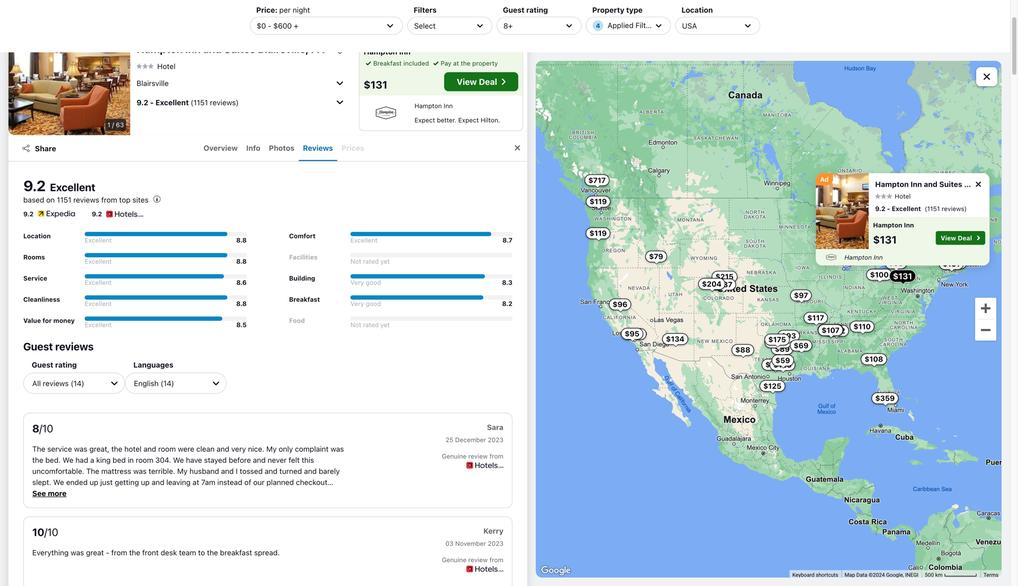 Task type: vqa. For each thing, say whether or not it's contained in the screenshot.


Task type: describe. For each thing, give the bounding box(es) containing it.
1 vertical spatial reviews
[[55, 341, 94, 353]]

0 horizontal spatial $126 button
[[770, 360, 796, 371]]

10
[[32, 526, 44, 539]]

nice.
[[248, 445, 264, 454]]

tab list containing overview
[[63, 136, 506, 161]]

$88 button
[[732, 345, 754, 356]]

1 horizontal spatial hotel button
[[875, 193, 911, 200]]

see more button
[[32, 489, 67, 500]]

blairsville, inside button
[[258, 43, 309, 55]]

see more
[[32, 490, 67, 498]]

0 horizontal spatial uncomfortable.
[[32, 467, 84, 476]]

$69
[[794, 341, 809, 350]]

blairsville
[[137, 79, 169, 88]]

excellent for service
[[85, 279, 112, 287]]

photos button
[[265, 136, 299, 161]]

$112 button
[[622, 329, 647, 340]]

hampton inn button
[[816, 249, 990, 266]]

service
[[47, 445, 72, 454]]

0 horizontal spatial guest rating
[[32, 361, 77, 370]]

hampton inn and suites blairsville, pa button
[[137, 42, 325, 56]]

had
[[75, 456, 88, 465]]

$59 button
[[772, 355, 794, 367]]

bed
[[113, 456, 126, 465]]

facilities
[[289, 254, 318, 261]]

overview button
[[199, 136, 242, 161]]

$134
[[666, 335, 685, 344]]

0 vertical spatial reviews
[[73, 196, 99, 204]]

1 horizontal spatial i
[[236, 467, 238, 476]]

0 vertical spatial hotel button
[[137, 62, 176, 71]]

money
[[53, 317, 75, 325]]

$108
[[865, 355, 884, 364]]

terms
[[984, 572, 999, 579]]

the right to
[[207, 549, 218, 558]]

the inside button
[[461, 60, 471, 67]]

to
[[198, 549, 205, 558]]

2 vertical spatial at
[[32, 501, 39, 510]]

yet for food
[[381, 321, 390, 329]]

data
[[857, 572, 868, 579]]

share
[[35, 144, 56, 153]]

hampton inn image
[[820, 254, 843, 261]]

genuine review from for 8 /10
[[442, 453, 504, 461]]

1 vertical spatial location
[[23, 233, 51, 240]]

$151
[[943, 260, 960, 269]]

inn inside button
[[185, 43, 201, 55]]

1 vertical spatial hampton inn and suites blairsville, pa
[[875, 180, 1014, 189]]

property
[[472, 60, 498, 67]]

clean
[[196, 445, 215, 454]]

0 horizontal spatial $125 button
[[760, 381, 786, 392]]

2 9.2 button from the left
[[92, 209, 143, 220]]

barely
[[319, 467, 340, 476]]

hampton inn up the breakfast included button
[[364, 47, 411, 56]]

not rated yet for food
[[351, 321, 390, 329]]

1
[[107, 121, 110, 129]]

expedia image
[[38, 209, 75, 220]]

hotel
[[124, 445, 142, 454]]

1 horizontal spatial have
[[307, 490, 324, 498]]

1 horizontal spatial reviews)
[[942, 205, 967, 213]]

1 up from the left
[[90, 479, 98, 487]]

2023 for 10 /10
[[488, 540, 504, 548]]

spread.
[[254, 549, 280, 558]]

in
[[128, 456, 134, 465]]

we down "were"
[[173, 456, 184, 465]]

0 horizontal spatial stayed
[[204, 456, 227, 465]]

0 vertical spatial reviews)
[[210, 98, 239, 107]]

1 vertical spatial uncomfortable.
[[95, 490, 147, 498]]

1 vertical spatial $131
[[873, 234, 897, 246]]

$268
[[769, 338, 788, 347]]

property
[[592, 6, 625, 14]]

0 vertical spatial have
[[186, 456, 202, 465]]

0 vertical spatial guest
[[503, 6, 525, 14]]

0 horizontal spatial i
[[149, 490, 151, 498]]

/10 for 10
[[44, 526, 58, 539]]

$175 button
[[765, 334, 790, 346]]

the up bed
[[111, 445, 122, 454]]

breakfast for breakfast included
[[373, 60, 402, 67]]

$117 button
[[804, 312, 828, 324]]

not for facilities
[[351, 258, 361, 265]]

sara
[[487, 423, 504, 432]]

from right great on the bottom of page
[[111, 549, 127, 558]]

hampton inn and suites blairsville, pa inside button
[[137, 43, 325, 55]]

2023 for 8 /10
[[488, 437, 504, 444]]

1 vertical spatial guest
[[23, 341, 53, 353]]

0 vertical spatial hotels.com image
[[106, 209, 143, 220]]

1 expect from the left
[[415, 117, 435, 124]]

pay
[[441, 60, 452, 67]]

the left front on the bottom of page
[[129, 549, 140, 558]]

0 horizontal spatial this
[[41, 501, 53, 510]]

more
[[48, 490, 67, 498]]

10 /10
[[32, 526, 58, 539]]

per
[[279, 6, 291, 14]]

0 horizontal spatial very
[[168, 490, 183, 498]]

the service was great, the hotel and room were clean and very nice. my only complaint was the bed. we had a king bed in room 304. we have stayed before and never felt this uncomfortable. the mattress was terrible. my husband and i tossed and turned and barely slept. we ended up just getting up and leaving at 7am instead of our planned checkout because it was so uncomfortable. i was very disappointed because like i said we have stayed at this loca
[[32, 445, 348, 510]]

0 vertical spatial view deal button
[[444, 72, 519, 91]]

1 vertical spatial pa
[[1004, 180, 1014, 189]]

value for money
[[23, 317, 75, 325]]

food
[[289, 317, 305, 325]]

we
[[296, 490, 305, 498]]

was up barely
[[331, 445, 344, 454]]

keyboard
[[793, 572, 815, 579]]

not for food
[[351, 321, 361, 329]]

$79
[[649, 252, 664, 261]]

0 horizontal spatial the
[[32, 445, 45, 454]]

select
[[414, 21, 436, 30]]

- right $0
[[268, 21, 271, 30]]

1 9.2 button from the left
[[23, 209, 75, 220]]

1 vertical spatial deal
[[958, 235, 972, 242]]

excellent for rooms
[[85, 258, 112, 265]]

never
[[268, 456, 287, 465]]

night
[[293, 6, 310, 14]]

1 vertical spatial rating
[[55, 361, 77, 370]]

0 vertical spatial view deal
[[457, 77, 497, 87]]

yet for facilities
[[381, 258, 390, 265]]

1 horizontal spatial my
[[266, 445, 277, 454]]

loca
[[55, 501, 70, 510]]

1 horizontal spatial $125
[[855, 243, 874, 251]]

booking
[[426, 3, 454, 11]]

was down terrible.
[[153, 490, 166, 498]]

$0 - $600 +
[[257, 21, 298, 30]]

25
[[446, 437, 454, 444]]

tossed
[[240, 467, 263, 476]]

9.2 up based
[[23, 177, 46, 195]]

9.2 down based on 1151 reviews from top sites
[[92, 211, 102, 218]]

map
[[845, 572, 855, 579]]

excellent for cleanliness
[[85, 300, 112, 308]]

0 horizontal spatial 9.2 - excellent (1151 reviews)
[[137, 98, 239, 107]]

1 horizontal spatial (1151
[[925, 205, 940, 213]]

everything was great - from the front desk team to the breakfast spread.
[[32, 549, 280, 558]]

$215 button
[[712, 271, 738, 283]]

for
[[43, 317, 52, 325]]

$108 button
[[861, 354, 887, 366]]

- right hampton inn and suites blairsville, pa image
[[887, 205, 890, 213]]

500 km button
[[922, 571, 981, 579]]

very good for breakfast
[[351, 300, 381, 308]]

we left had
[[63, 456, 73, 465]]

$268 button
[[765, 337, 792, 349]]

0 vertical spatial $126 button
[[818, 325, 844, 336]]

0 horizontal spatial deal
[[479, 77, 497, 87]]

from down sara
[[490, 453, 504, 461]]

0 vertical spatial room
[[158, 445, 176, 454]]

$110
[[854, 323, 871, 331]]

keyboard shortcuts button
[[793, 572, 839, 579]]

$131 button
[[890, 270, 916, 283]]

leaving
[[166, 479, 191, 487]]

and down nice.
[[253, 456, 266, 465]]

1 vertical spatial at
[[193, 479, 199, 487]]

03
[[446, 540, 454, 548]]

great,
[[89, 445, 109, 454]]

team
[[179, 549, 196, 558]]

getting
[[115, 479, 139, 487]]

9.2 right hampton inn and suites blairsville, pa image
[[875, 205, 886, 213]]

overview
[[204, 144, 238, 152]]

$107
[[822, 326, 840, 335]]

2 expect from the left
[[458, 117, 479, 124]]

8.3
[[502, 279, 513, 287]]

$717
[[589, 176, 606, 185]]

$359
[[876, 394, 895, 403]]

$117
[[808, 314, 824, 323]]

1 horizontal spatial view
[[941, 235, 957, 242]]

1 horizontal spatial stayed
[[326, 490, 348, 498]]

excellent for location
[[85, 237, 112, 244]]

hotel for topmost hotel button
[[157, 62, 176, 71]]

1 vertical spatial filters
[[636, 21, 657, 30]]

disappointed
[[185, 490, 229, 498]]

1 vertical spatial room
[[136, 456, 153, 465]]

and inside the hampton inn and suites blairsville, pa button
[[203, 43, 222, 55]]

0 vertical spatial this
[[302, 456, 314, 465]]

$88
[[736, 346, 751, 355]]

500 km
[[925, 572, 944, 579]]

9.2 down based
[[23, 211, 34, 218]]

8.5
[[236, 321, 247, 329]]

building
[[289, 275, 315, 282]]

slept.
[[32, 479, 51, 487]]

1 vertical spatial suites
[[940, 180, 963, 189]]



Task type: locate. For each thing, give the bounding box(es) containing it.
8.8 for location
[[236, 237, 247, 244]]

2023
[[488, 437, 504, 444], [488, 540, 504, 548]]

hotel
[[157, 62, 176, 71], [895, 193, 911, 200]]

so
[[85, 490, 93, 498]]

inegi
[[906, 572, 919, 579]]

hampton inn
[[364, 47, 411, 56], [415, 102, 453, 110], [873, 222, 914, 229], [845, 254, 883, 261]]

km
[[936, 572, 943, 579]]

2 genuine review from from the top
[[442, 557, 504, 564]]

2 not from the top
[[351, 321, 361, 329]]

2 because from the left
[[231, 490, 260, 498]]

9.2 excellent
[[23, 177, 95, 195]]

from down kerry
[[490, 557, 504, 564]]

uncomfortable. down getting
[[95, 490, 147, 498]]

1 vertical spatial 8.8
[[236, 258, 247, 265]]

rated for food
[[363, 321, 379, 329]]

deal up $149
[[958, 235, 972, 242]]

2 8.8 from the top
[[236, 258, 247, 265]]

very up before
[[231, 445, 246, 454]]

0 vertical spatial rated
[[363, 258, 379, 265]]

checkout
[[296, 479, 328, 487]]

close image
[[974, 180, 983, 189]]

2 horizontal spatial i
[[276, 490, 278, 498]]

1 vertical spatial this
[[41, 501, 53, 510]]

breakfast down "building" on the top
[[289, 296, 320, 303]]

we up "more"
[[53, 479, 64, 487]]

and left close image
[[924, 180, 938, 189]]

1 $119 button from the top
[[586, 196, 611, 208]]

share button
[[15, 139, 63, 158]]

deal down property
[[479, 77, 497, 87]]

yet
[[381, 258, 390, 265], [381, 321, 390, 329]]

$151 button
[[939, 258, 964, 270]]

$93
[[782, 332, 796, 341]]

0 vertical spatial $126
[[822, 326, 840, 335]]

up
[[90, 479, 98, 487], [141, 479, 150, 487]]

/10 for 8
[[39, 423, 53, 435]]

applied
[[608, 21, 634, 30]]

suites
[[224, 43, 255, 55], [940, 180, 963, 189]]

1 horizontal spatial at
[[193, 479, 199, 487]]

hotels.com image down november
[[467, 566, 504, 573]]

expect left better.
[[415, 117, 435, 124]]

1 $119 from the top
[[590, 197, 607, 206]]

sara 25 december 2023
[[446, 423, 504, 444]]

1 review from the top
[[469, 453, 488, 461]]

1 horizontal spatial guest rating
[[503, 6, 548, 14]]

$131 inside button
[[893, 271, 913, 281]]

0 vertical spatial my
[[266, 445, 277, 454]]

1 horizontal spatial view deal button
[[936, 231, 986, 245]]

1 horizontal spatial filters
[[636, 21, 657, 30]]

0 vertical spatial sites
[[456, 3, 472, 11]]

have down "were"
[[186, 456, 202, 465]]

reviews button
[[299, 136, 337, 161]]

suites left close image
[[940, 180, 963, 189]]

up up so
[[90, 479, 98, 487]]

room
[[158, 445, 176, 454], [136, 456, 153, 465]]

1 vertical spatial view deal
[[941, 235, 972, 242]]

pa inside button
[[311, 43, 325, 55]]

0 horizontal spatial up
[[90, 479, 98, 487]]

©2024
[[869, 572, 885, 579]]

hotel for the rightmost hotel button
[[895, 193, 911, 200]]

location up rooms
[[23, 233, 51, 240]]

0 horizontal spatial location
[[23, 233, 51, 240]]

not rated yet for facilities
[[351, 258, 390, 265]]

very
[[231, 445, 246, 454], [168, 490, 183, 498]]

good for breakfast
[[366, 300, 381, 308]]

my up never
[[266, 445, 277, 454]]

filters down 'type'
[[636, 21, 657, 30]]

good for building
[[366, 279, 381, 287]]

$89
[[775, 345, 790, 354]]

1 horizontal spatial deal
[[958, 235, 972, 242]]

63
[[116, 121, 124, 129]]

$187 button
[[711, 279, 736, 291]]

at down the see on the left
[[32, 501, 39, 510]]

reviews down money
[[55, 341, 94, 353]]

0 vertical spatial uncomfortable.
[[32, 467, 84, 476]]

1 rated from the top
[[363, 258, 379, 265]]

price: per night
[[256, 6, 310, 14]]

rated
[[363, 258, 379, 265], [363, 321, 379, 329]]

property type
[[592, 6, 643, 14]]

genuine
[[442, 453, 467, 461], [442, 557, 467, 564]]

was left great on the bottom of page
[[71, 549, 84, 558]]

excellent for value for money
[[85, 321, 112, 329]]

1 horizontal spatial view deal
[[941, 235, 972, 242]]

and down never
[[265, 467, 278, 476]]

1 not from the top
[[351, 258, 361, 265]]

was up had
[[74, 445, 87, 454]]

because
[[32, 490, 61, 498], [231, 490, 260, 498]]

1 vertical spatial rated
[[363, 321, 379, 329]]

2 genuine from the top
[[442, 557, 467, 564]]

map region
[[536, 61, 1002, 578]]

8.8 for cleanliness
[[236, 300, 247, 308]]

1 horizontal spatial $125 button
[[852, 241, 877, 253]]

1151
[[57, 196, 71, 204]]

stayed down clean
[[204, 456, 227, 465]]

0 horizontal spatial hotel button
[[137, 62, 176, 71]]

hotels.com image
[[106, 209, 143, 220], [467, 462, 504, 469], [467, 566, 504, 573]]

view deal up $149
[[941, 235, 972, 242]]

tab list
[[63, 136, 506, 161]]

0 vertical spatial $131
[[364, 78, 388, 91]]

breakfast left included
[[373, 60, 402, 67]]

$110 button
[[850, 321, 875, 333]]

1 horizontal spatial breakfast
[[373, 60, 402, 67]]

review for 8 /10
[[469, 453, 488, 461]]

1 horizontal spatial hotel
[[895, 193, 911, 200]]

hampton inn up hampton inn button
[[873, 222, 914, 229]]

2 $119 button from the top
[[586, 228, 611, 239]]

was down in
[[133, 467, 147, 476]]

and right hotel at the left bottom
[[144, 445, 156, 454]]

room right in
[[136, 456, 153, 465]]

0 vertical spatial filters
[[414, 6, 437, 14]]

view deal down pay at the property
[[457, 77, 497, 87]]

type
[[626, 6, 643, 14]]

at right pay
[[453, 60, 459, 67]]

1 vertical spatial review
[[469, 557, 488, 564]]

2 $119 from the top
[[590, 229, 607, 238]]

2023 down sara
[[488, 437, 504, 444]]

map data ©2024 google, inegi
[[845, 572, 919, 579]]

included
[[404, 60, 429, 67]]

- down blairsville
[[150, 98, 154, 107]]

$126 down $117 button
[[822, 326, 840, 335]]

king
[[96, 456, 111, 465]]

$125 up $100
[[855, 243, 874, 251]]

1 vertical spatial view deal button
[[936, 231, 986, 245]]

$126 for topmost $126 button
[[822, 326, 840, 335]]

0 horizontal spatial sites
[[133, 196, 149, 204]]

sites right "top"
[[133, 196, 149, 204]]

$97 button
[[791, 290, 812, 302]]

hotels.com image down "top"
[[106, 209, 143, 220]]

1 horizontal spatial uncomfortable.
[[95, 490, 147, 498]]

pa
[[311, 43, 325, 55], [1004, 180, 1014, 189]]

1 very from the top
[[351, 279, 364, 287]]

1 vertical spatial 9.2 - excellent (1151 reviews)
[[875, 205, 967, 213]]

guest down guest reviews
[[32, 361, 53, 370]]

hampton inn and suites blairsville, pa, (blairsville, usa) image
[[8, 38, 130, 135]]

uncomfortable.
[[32, 467, 84, 476], [95, 490, 147, 498]]

$96 button
[[609, 299, 631, 311]]

$131 down the breakfast included button
[[364, 78, 388, 91]]

1 vertical spatial not rated yet
[[351, 321, 390, 329]]

very good for building
[[351, 279, 381, 287]]

9.2 - excellent (1151 reviews)
[[137, 98, 239, 107], [875, 205, 967, 213]]

breakfast included button
[[364, 59, 429, 68]]

0 vertical spatial (1151
[[191, 98, 208, 107]]

hampton inn up better.
[[415, 102, 453, 110]]

$600
[[273, 21, 292, 30]]

up right getting
[[141, 479, 150, 487]]

0 horizontal spatial filters
[[414, 6, 437, 14]]

the up bed.
[[32, 445, 45, 454]]

2023 inside sara 25 december 2023
[[488, 437, 504, 444]]

0 horizontal spatial blairsville,
[[258, 43, 309, 55]]

uncomfortable. down bed.
[[32, 467, 84, 476]]

info button
[[242, 136, 265, 161]]

rated for facilities
[[363, 258, 379, 265]]

very for building
[[351, 279, 364, 287]]

guest down value
[[23, 341, 53, 353]]

stayed down barely
[[326, 490, 348, 498]]

sites right booking
[[456, 3, 472, 11]]

hotels.com image down december
[[467, 462, 504, 469]]

at inside button
[[453, 60, 459, 67]]

breakfast for breakfast
[[289, 296, 320, 303]]

1 horizontal spatial very
[[231, 445, 246, 454]]

booking sites searched: 325
[[426, 3, 526, 11]]

i right like
[[276, 490, 278, 498]]

2 rated from the top
[[363, 321, 379, 329]]

1 not rated yet from the top
[[351, 258, 390, 265]]

$149
[[945, 259, 963, 268]]

hampton inn inside button
[[845, 254, 883, 261]]

$107 button
[[818, 325, 844, 336]]

review
[[469, 453, 488, 461], [469, 557, 488, 564]]

1 horizontal spatial 9.2 - excellent (1151 reviews)
[[875, 205, 967, 213]]

8.8
[[236, 237, 247, 244], [236, 258, 247, 265], [236, 300, 247, 308]]

rating down guest reviews
[[55, 361, 77, 370]]

google image
[[539, 565, 574, 578]]

1 horizontal spatial the
[[86, 467, 99, 476]]

0 vertical spatial 2023
[[488, 437, 504, 444]]

and up checkout
[[304, 467, 317, 476]]

i down terrible.
[[149, 490, 151, 498]]

1 vertical spatial reviews)
[[942, 205, 967, 213]]

/10 up service
[[39, 423, 53, 435]]

and right clean
[[217, 445, 229, 454]]

8.2
[[502, 300, 513, 308]]

hotel inside button
[[157, 62, 176, 71]]

0 vertical spatial stayed
[[204, 456, 227, 465]]

bed.
[[45, 456, 61, 465]]

only
[[279, 445, 293, 454]]

and down terrible.
[[152, 479, 164, 487]]

1 vertical spatial yet
[[381, 321, 390, 329]]

better.
[[437, 117, 457, 124]]

$126 for $126 button to the left
[[774, 361, 792, 370]]

9.2 - excellent (1151 reviews) down blairsville
[[137, 98, 239, 107]]

i
[[236, 467, 238, 476], [149, 490, 151, 498], [276, 490, 278, 498]]

9.2 down blairsville
[[137, 98, 148, 107]]

very for breakfast
[[351, 300, 364, 308]]

1 genuine from the top
[[442, 453, 467, 461]]

hampton inn and suites blairsville, pa image
[[816, 173, 869, 249]]

0 horizontal spatial $125
[[764, 382, 782, 391]]

genuine review from for 10 /10
[[442, 557, 504, 564]]

$493
[[766, 361, 785, 369]]

/10 up the everything
[[44, 526, 58, 539]]

1 vertical spatial hotels.com image
[[467, 462, 504, 469]]

$717 button
[[585, 175, 610, 186]]

2 2023 from the top
[[488, 540, 504, 548]]

1 vertical spatial $125 button
[[760, 381, 786, 392]]

1 horizontal spatial pa
[[1004, 180, 1014, 189]]

1 yet from the top
[[381, 258, 390, 265]]

0 vertical spatial yet
[[381, 258, 390, 265]]

0 horizontal spatial $126
[[774, 361, 792, 370]]

2 review from the top
[[469, 557, 488, 564]]

$90
[[889, 259, 904, 268]]

the down a
[[86, 467, 99, 476]]

1 horizontal spatial expect
[[458, 117, 479, 124]]

review for 10 /10
[[469, 557, 488, 564]]

at
[[453, 60, 459, 67], [193, 479, 199, 487], [32, 501, 39, 510]]

0 horizontal spatial hampton inn and suites blairsville, pa
[[137, 43, 325, 55]]

0 horizontal spatial reviews)
[[210, 98, 239, 107]]

the left bed.
[[32, 456, 43, 465]]

review down november
[[469, 557, 488, 564]]

location
[[682, 6, 713, 14], [23, 233, 51, 240]]

genuine for 8 /10
[[442, 453, 467, 461]]

1 vertical spatial view
[[941, 235, 957, 242]]

$149 button
[[941, 258, 967, 270]]

$215
[[716, 273, 734, 281]]

$79 button
[[646, 251, 667, 263]]

very
[[351, 279, 364, 287], [351, 300, 364, 308]]

see
[[32, 490, 46, 498]]

from left "top"
[[101, 196, 117, 204]]

$125 button
[[852, 241, 877, 253], [760, 381, 786, 392]]

2 not rated yet from the top
[[351, 321, 390, 329]]

and up instead in the left of the page
[[221, 467, 234, 476]]

0 horizontal spatial room
[[136, 456, 153, 465]]

$493 button
[[762, 359, 789, 371]]

2 yet from the top
[[381, 321, 390, 329]]

$112
[[626, 330, 643, 339]]

genuine for 10 /10
[[442, 557, 467, 564]]

0 vertical spatial blairsville,
[[258, 43, 309, 55]]

this down "complaint"
[[302, 456, 314, 465]]

mattress
[[101, 467, 131, 476]]

and up blairsville button
[[203, 43, 222, 55]]

hotels.com image for 8 /10
[[467, 462, 504, 469]]

0 horizontal spatial view deal button
[[444, 72, 519, 91]]

$93 button
[[778, 330, 800, 342]]

hampton inside button
[[845, 254, 872, 261]]

2 very from the top
[[351, 300, 364, 308]]

0 horizontal spatial my
[[177, 467, 188, 476]]

1 horizontal spatial location
[[682, 6, 713, 14]]

inn inside button
[[874, 254, 883, 261]]

8.8 for rooms
[[236, 258, 247, 265]]

and
[[203, 43, 222, 55], [924, 180, 938, 189], [144, 445, 156, 454], [217, 445, 229, 454], [253, 456, 266, 465], [221, 467, 234, 476], [265, 467, 278, 476], [304, 467, 317, 476], [152, 479, 164, 487]]

1 vertical spatial very
[[351, 300, 364, 308]]

0 vertical spatial 8.8
[[236, 237, 247, 244]]

filters up select
[[414, 6, 437, 14]]

felt
[[289, 456, 300, 465]]

0 vertical spatial suites
[[224, 43, 255, 55]]

1 vertical spatial the
[[86, 467, 99, 476]]

0 horizontal spatial hotel
[[157, 62, 176, 71]]

0 vertical spatial $125 button
[[852, 241, 877, 253]]

1 vertical spatial guest rating
[[32, 361, 77, 370]]

1 because from the left
[[32, 490, 61, 498]]

0 horizontal spatial pa
[[311, 43, 325, 55]]

1 good from the top
[[366, 279, 381, 287]]

8.7
[[503, 237, 513, 244]]

were
[[178, 445, 194, 454]]

excellent for comfort
[[351, 237, 378, 244]]

november
[[455, 540, 486, 548]]

at left 7am
[[193, 479, 199, 487]]

1 8.8 from the top
[[236, 237, 247, 244]]

$131 up hampton inn button
[[873, 234, 897, 246]]

hotel button right hampton inn and suites blairsville, pa image
[[875, 193, 911, 200]]

hampton inn up $100
[[845, 254, 883, 261]]

suites inside button
[[224, 43, 255, 55]]

breakfast inside button
[[373, 60, 402, 67]]

view up $149
[[941, 235, 957, 242]]

0 vertical spatial not
[[351, 258, 361, 265]]

$204
[[702, 280, 722, 289]]

1 vertical spatial /10
[[44, 526, 58, 539]]

9.2 button down "top"
[[92, 209, 143, 220]]

0 vertical spatial not rated yet
[[351, 258, 390, 265]]

$125 down $493 button
[[764, 382, 782, 391]]

great
[[86, 549, 104, 558]]

2023 inside kerry 03 november 2023
[[488, 540, 504, 548]]

0 horizontal spatial view deal
[[457, 77, 497, 87]]

my up leaving
[[177, 467, 188, 476]]

2 good from the top
[[366, 300, 381, 308]]

breakfast
[[220, 549, 252, 558]]

1 very good from the top
[[351, 279, 381, 287]]

$125 button up $100
[[852, 241, 877, 253]]

reviews right 1151
[[73, 196, 99, 204]]

rating right 325
[[527, 6, 548, 14]]

a
[[90, 456, 94, 465]]

genuine review from down november
[[442, 557, 504, 564]]

1 vertical spatial $126 button
[[770, 360, 796, 371]]

1 horizontal spatial rating
[[527, 6, 548, 14]]

2 vertical spatial guest
[[32, 361, 53, 370]]

2 vertical spatial 8.8
[[236, 300, 247, 308]]

suites up blairsville button
[[224, 43, 255, 55]]

1 horizontal spatial sites
[[456, 3, 472, 11]]

1 vertical spatial $119
[[590, 229, 607, 238]]

hampton inn image
[[364, 106, 408, 120]]

$359 button
[[872, 393, 899, 405]]

1 vertical spatial my
[[177, 467, 188, 476]]

excellent inside 9.2 excellent
[[50, 181, 95, 194]]

hotel button up blairsville
[[137, 62, 176, 71]]

0 vertical spatial location
[[682, 6, 713, 14]]

$100
[[870, 271, 889, 279]]

genuine down 03 on the bottom of page
[[442, 557, 467, 564]]

0 horizontal spatial view
[[457, 77, 477, 87]]

hilton.
[[481, 117, 500, 124]]

0 horizontal spatial at
[[32, 501, 39, 510]]

have down checkout
[[307, 490, 324, 498]]

3 8.8 from the top
[[236, 300, 247, 308]]

$126 down $89 button
[[774, 361, 792, 370]]

guest rating down guest reviews
[[32, 361, 77, 370]]

because down the of
[[231, 490, 260, 498]]

2 very good from the top
[[351, 300, 381, 308]]

2 up from the left
[[141, 479, 150, 487]]

0 vertical spatial the
[[32, 445, 45, 454]]

1 vertical spatial blairsville,
[[964, 180, 1002, 189]]

0 vertical spatial guest rating
[[503, 6, 548, 14]]

hotels.com image for 10 /10
[[467, 566, 504, 573]]

$131 down $90 button
[[893, 271, 913, 281]]

because down slept.
[[32, 490, 61, 498]]

$59
[[776, 356, 791, 365]]

1 2023 from the top
[[488, 437, 504, 444]]

view deal button down property
[[444, 72, 519, 91]]

+
[[294, 21, 298, 30]]

$134 button
[[663, 334, 688, 345]]

- right great on the bottom of page
[[106, 549, 109, 558]]

was right it
[[70, 490, 83, 498]]

2 vertical spatial hotels.com image
[[467, 566, 504, 573]]

not
[[351, 258, 361, 265], [351, 321, 361, 329]]

2023 down kerry
[[488, 540, 504, 548]]

0 vertical spatial very
[[351, 279, 364, 287]]

$89 button
[[771, 344, 794, 355]]

hampton inside button
[[137, 43, 183, 55]]

1 genuine review from from the top
[[442, 453, 504, 461]]



